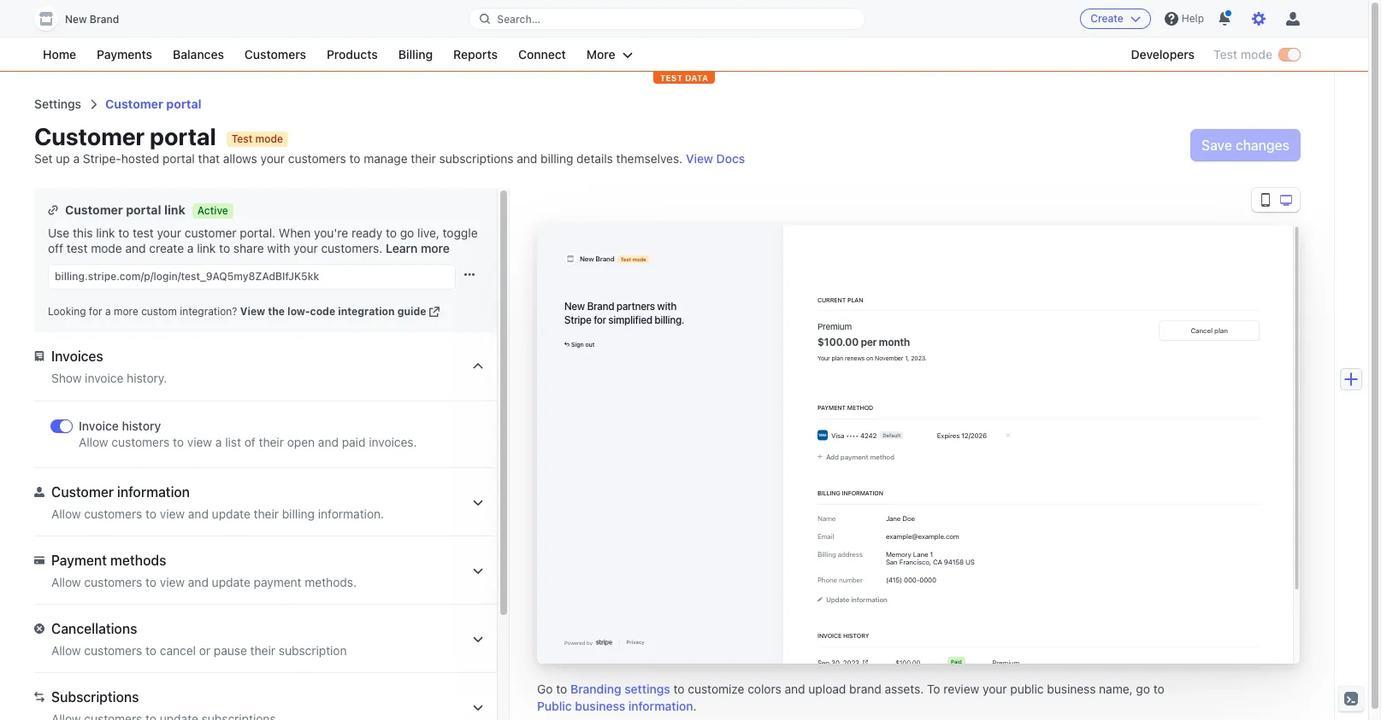 Task type: vqa. For each thing, say whether or not it's contained in the screenshot.
customers.
yes



Task type: locate. For each thing, give the bounding box(es) containing it.
1 vertical spatial payment
[[51, 553, 107, 569]]

invoice for invoice history
[[818, 633, 842, 640]]

cancel plan link
[[1160, 322, 1259, 340]]

0 vertical spatial link
[[164, 203, 185, 217]]

and left paid
[[318, 435, 339, 450]]

toggle
[[443, 226, 478, 240]]

0 vertical spatial customer
[[105, 97, 163, 111]]

view inside invoice history allow customers to view a list of their open and paid invoices.
[[187, 435, 212, 450]]

0 horizontal spatial view
[[240, 305, 265, 318]]

.
[[925, 354, 927, 362], [693, 699, 697, 714]]

$100.00 up assets.
[[895, 659, 921, 667]]

with up billing. on the left top of the page
[[657, 300, 677, 312]]

view inside customer information allow customers to view and update their billing information.
[[160, 507, 185, 522]]

customers left manage at top left
[[288, 151, 346, 166]]

0 horizontal spatial go
[[400, 226, 414, 240]]

2 vertical spatial link
[[197, 241, 216, 256]]

email example@example.com
[[818, 533, 959, 541]]

1 vertical spatial $100.00
[[895, 659, 921, 667]]

1 vertical spatial .
[[693, 699, 697, 714]]

your right allows at the top left of page
[[260, 151, 285, 166]]

update inside customer information allow customers to view and update their billing information.
[[212, 507, 250, 522]]

1 vertical spatial test
[[66, 241, 88, 256]]

and up the payment methods allow customers to view and update payment methods.
[[188, 507, 209, 522]]

doe
[[903, 515, 915, 523]]

1 horizontal spatial view
[[686, 151, 713, 166]]

you're
[[314, 226, 348, 240]]

method up visa •••• 4242 default
[[847, 404, 873, 412]]

1 vertical spatial invoice
[[818, 633, 842, 640]]

and right subscriptions
[[517, 151, 537, 166]]

to left cancel on the left of the page
[[145, 644, 156, 658]]

test data
[[660, 73, 708, 83]]

billing up name
[[818, 490, 840, 497]]

customer
[[185, 226, 237, 240]]

customers link
[[236, 44, 315, 65]]

to up methods
[[145, 507, 156, 522]]

portal
[[166, 97, 201, 111], [162, 151, 195, 166], [126, 203, 161, 217]]

••••
[[846, 432, 858, 440]]

plan right current
[[847, 296, 863, 304]]

update for methods
[[212, 576, 250, 590]]

customers.
[[321, 241, 383, 256]]

to left manage at top left
[[349, 151, 360, 166]]

2 update from the top
[[212, 576, 250, 590]]

information down settings
[[628, 699, 693, 714]]

allow
[[79, 435, 108, 450], [51, 507, 81, 522], [51, 576, 81, 590], [51, 644, 81, 658]]

(415)
[[886, 577, 902, 584]]

1 horizontal spatial premium
[[992, 659, 1020, 667]]

view down methods
[[160, 576, 185, 590]]

brand for new brand partners with stripe for simplified billing.
[[587, 300, 614, 312]]

0 horizontal spatial plan
[[832, 354, 843, 362]]

new inside button
[[65, 13, 87, 26]]

1
[[930, 551, 933, 559]]

link down customer
[[197, 241, 216, 256]]

allows
[[223, 151, 257, 166]]

more down live, on the top of page
[[421, 241, 450, 256]]

0 horizontal spatial 2023
[[843, 659, 859, 667]]

allow for customer information
[[51, 507, 81, 522]]

test
[[660, 73, 683, 83]]

business down branding
[[575, 699, 625, 714]]

active
[[197, 204, 228, 217]]

history inside invoice history allow customers to view a list of their open and paid invoices.
[[122, 419, 161, 434]]

stripe image
[[596, 640, 612, 647]]

their right of on the left bottom
[[259, 435, 284, 450]]

memory
[[886, 551, 911, 559]]

test up allows at the top left of page
[[232, 132, 253, 145]]

0 vertical spatial $100.00
[[818, 336, 859, 348]]

portal up create
[[126, 203, 161, 217]]

0 horizontal spatial premium
[[818, 322, 852, 331]]

1 vertical spatial update
[[212, 576, 250, 590]]

to right go
[[556, 682, 567, 697]]

add payment method
[[826, 453, 894, 461]]

colors
[[748, 682, 781, 697]]

allow inside customer information allow customers to view and update their billing information.
[[51, 507, 81, 522]]

payment for method
[[818, 404, 846, 412]]

themselves.
[[616, 151, 683, 166]]

0 horizontal spatial test
[[232, 132, 253, 145]]

update inside the payment methods allow customers to view and update payment methods.
[[212, 576, 250, 590]]

a inside use this link to test your customer portal. when you're ready to go live, toggle off test mode and create a link to share with your customers.
[[187, 241, 194, 256]]

1 vertical spatial new
[[580, 255, 594, 263]]

billing
[[398, 47, 433, 62], [818, 490, 840, 497], [818, 551, 836, 559]]

0 vertical spatial history
[[122, 419, 161, 434]]

1 vertical spatial premium
[[992, 659, 1020, 667]]

allow inside the payment methods allow customers to view and update payment methods.
[[51, 576, 81, 590]]

view for history
[[187, 435, 212, 450]]

information up the name jane doe
[[842, 490, 883, 497]]

2 vertical spatial brand
[[587, 300, 614, 312]]

1 horizontal spatial more
[[421, 241, 450, 256]]

business right public
[[1047, 682, 1096, 697]]

email
[[818, 533, 834, 541]]

branding settings link
[[570, 682, 670, 699]]

sep 30, 2023
[[818, 659, 859, 667]]

update up the payment methods allow customers to view and update payment methods.
[[212, 507, 250, 522]]

customers inside test mode set up a stripe-hosted portal that allows your customers to manage their subscriptions and billing details themselves. view docs
[[288, 151, 346, 166]]

billing left information.
[[282, 507, 315, 522]]

customers inside the payment methods allow customers to view and update payment methods.
[[84, 576, 142, 590]]

off
[[48, 241, 63, 256]]

a
[[73, 151, 80, 166], [187, 241, 194, 256], [105, 305, 111, 318], [215, 435, 222, 450]]

subscriptions button
[[27, 681, 497, 721]]

0 vertical spatial invoice
[[79, 419, 119, 434]]

stripe-
[[83, 151, 121, 166]]

to right settings
[[673, 682, 685, 697]]

plan right your
[[832, 354, 843, 362]]

a inside invoice history allow customers to view a list of their open and paid invoices.
[[215, 435, 222, 450]]

subscription
[[279, 644, 347, 658]]

2 vertical spatial billing
[[818, 551, 836, 559]]

billing left the reports
[[398, 47, 433, 62]]

1 update from the top
[[212, 507, 250, 522]]

method down "default"
[[870, 453, 894, 461]]

0 vertical spatial view
[[187, 435, 212, 450]]

1 vertical spatial customer
[[65, 203, 123, 217]]

2 vertical spatial new
[[564, 300, 585, 312]]

information for billing
[[842, 490, 883, 497]]

Search… search field
[[470, 8, 864, 30]]

invoice inside invoice history allow customers to view a list of their open and paid invoices.
[[79, 419, 119, 434]]

$100.00 inside premium $100.00 per month your plan renews on november 1, 2023 .
[[818, 336, 859, 348]]

customers inside invoice history allow customers to view a list of their open and paid invoices.
[[112, 435, 170, 450]]

history.
[[127, 371, 167, 386]]

link right the this
[[96, 226, 115, 240]]

go up learn on the left
[[400, 226, 414, 240]]

link for this
[[96, 226, 115, 240]]

billing
[[541, 151, 573, 166], [282, 507, 315, 522]]

customer information allow customers to view and update their billing information.
[[51, 485, 384, 522]]

. inside go to branding settings to customize colors and upload brand assets. to review your public business name, go to public business information .
[[693, 699, 697, 714]]

history
[[122, 419, 161, 434], [843, 633, 869, 640]]

2 vertical spatial portal
[[126, 203, 161, 217]]

to down customer
[[219, 241, 230, 256]]

view
[[686, 151, 713, 166], [240, 305, 265, 318]]

0 horizontal spatial invoice
[[79, 419, 119, 434]]

customers down methods
[[84, 576, 142, 590]]

0 vertical spatial payment
[[841, 453, 868, 461]]

view left docs
[[686, 151, 713, 166]]

a left list
[[215, 435, 222, 450]]

plan for current plan
[[847, 296, 863, 304]]

0 vertical spatial view
[[686, 151, 713, 166]]

and up 'cancellations allow customers to cancel or pause their subscription'
[[188, 576, 209, 590]]

2 horizontal spatial link
[[197, 241, 216, 256]]

payment left methods
[[51, 553, 107, 569]]

details
[[576, 151, 613, 166]]

payment up visa
[[818, 404, 846, 412]]

test right developers
[[1213, 47, 1237, 62]]

month
[[879, 336, 910, 348]]

1 horizontal spatial with
[[657, 300, 677, 312]]

brand
[[90, 13, 119, 26], [596, 255, 615, 263], [587, 300, 614, 312]]

brand inside new brand button
[[90, 13, 119, 26]]

customers down 'cancellations'
[[84, 644, 142, 658]]

allow inside 'cancellations allow customers to cancel or pause their subscription'
[[51, 644, 81, 658]]

1 vertical spatial billing
[[818, 490, 840, 497]]

their right pause
[[250, 644, 275, 658]]

to down methods
[[145, 576, 156, 590]]

1 vertical spatial billing
[[282, 507, 315, 522]]

information up methods
[[117, 485, 190, 500]]

portal left that
[[162, 151, 195, 166]]

brand up new brand partners with stripe for simplified billing.
[[596, 255, 615, 263]]

billing address memory lane 1 san francisco, ca 94158 us
[[818, 551, 975, 567]]

your
[[260, 151, 285, 166], [157, 226, 181, 240], [293, 241, 318, 256], [983, 682, 1007, 697]]

information inside go to branding settings to customize colors and upload brand assets. to review your public business name, go to public business information .
[[628, 699, 693, 714]]

1 horizontal spatial test
[[621, 256, 631, 262]]

2 vertical spatial view
[[160, 576, 185, 590]]

premium
[[818, 322, 852, 331], [992, 659, 1020, 667]]

public business information link
[[537, 699, 693, 716]]

1 horizontal spatial for
[[594, 314, 606, 326]]

0 vertical spatial billing
[[541, 151, 573, 166]]

jane
[[886, 515, 901, 523]]

learn more link
[[386, 240, 450, 257]]

invoice
[[79, 419, 119, 434], [818, 633, 842, 640]]

test inside test mode set up a stripe-hosted portal that allows your customers to manage their subscriptions and billing details themselves. view docs
[[232, 132, 253, 145]]

1 horizontal spatial billing
[[541, 151, 573, 166]]

settings
[[624, 682, 670, 697]]

payment
[[841, 453, 868, 461], [254, 576, 302, 590]]

payment inside the payment methods allow customers to view and update payment methods.
[[254, 576, 302, 590]]

0 vertical spatial billing
[[398, 47, 433, 62]]

premium down current
[[818, 322, 852, 331]]

allow inside invoice history allow customers to view a list of their open and paid invoices.
[[79, 435, 108, 450]]

information for update
[[851, 596, 887, 604]]

new inside new brand partners with stripe for simplified billing.
[[564, 300, 585, 312]]

on
[[866, 354, 873, 362]]

brand for new brand
[[90, 13, 119, 26]]

1 horizontal spatial plan
[[847, 296, 863, 304]]

to right 'name,'
[[1153, 682, 1164, 697]]

and inside use this link to test your customer portal. when you're ready to go live, toggle off test mode and create a link to share with your customers.
[[125, 241, 146, 256]]

2 vertical spatial customer
[[51, 485, 114, 500]]

0 horizontal spatial payment
[[254, 576, 302, 590]]

invoice down "invoice"
[[79, 419, 119, 434]]

$100.00 paid premium
[[895, 659, 1020, 667]]

1 vertical spatial view
[[240, 305, 265, 318]]

1 horizontal spatial link
[[164, 203, 185, 217]]

to inside invoice history allow customers to view a list of their open and paid invoices.
[[173, 435, 184, 450]]

brand up stripe
[[587, 300, 614, 312]]

their right manage at top left
[[411, 151, 436, 166]]

stripe
[[564, 314, 592, 326]]

1 horizontal spatial go
[[1136, 682, 1150, 697]]

0 horizontal spatial .
[[693, 699, 697, 714]]

billing for billing
[[398, 47, 433, 62]]

to up learn on the left
[[386, 226, 397, 240]]

billing inside billing address memory lane 1 san francisco, ca 94158 us
[[818, 551, 836, 559]]

2 horizontal spatial plan
[[1214, 327, 1228, 335]]

. down customize
[[693, 699, 697, 714]]

new for new brand partners with stripe for simplified billing.
[[564, 300, 585, 312]]

payment method
[[818, 404, 873, 412]]

to inside test mode set up a stripe-hosted portal that allows your customers to manage their subscriptions and billing details themselves. view docs
[[349, 151, 360, 166]]

payment down ••••
[[841, 453, 868, 461]]

information inside update information button
[[851, 596, 887, 604]]

a right create
[[187, 241, 194, 256]]

0 vertical spatial plan
[[847, 296, 863, 304]]

open
[[287, 435, 315, 450]]

invoice up sep
[[818, 633, 842, 640]]

products
[[327, 47, 378, 62]]

link for portal
[[164, 203, 185, 217]]

home link
[[34, 44, 85, 65]]

powered by
[[564, 640, 593, 646]]

1 vertical spatial view
[[160, 507, 185, 522]]

2 vertical spatial plan
[[832, 354, 843, 362]]

to
[[927, 682, 940, 697]]

update up 'cancellations allow customers to cancel or pause their subscription'
[[212, 576, 250, 590]]

more
[[587, 47, 615, 62]]

allow for payment methods
[[51, 576, 81, 590]]

sign
[[571, 341, 584, 348]]

1 vertical spatial payment
[[254, 576, 302, 590]]

by
[[587, 640, 593, 646]]

to left list
[[173, 435, 184, 450]]

customers down 'history.'
[[112, 435, 170, 450]]

link
[[164, 203, 185, 217], [96, 226, 115, 240], [197, 241, 216, 256]]

0 horizontal spatial billing
[[282, 507, 315, 522]]

customers for methods
[[84, 576, 142, 590]]

subscriptions
[[439, 151, 514, 166]]

with down when
[[267, 241, 290, 256]]

update
[[826, 596, 849, 604]]

payment methods allow customers to view and update payment methods.
[[51, 553, 357, 590]]

to inside 'cancellations allow customers to cancel or pause their subscription'
[[145, 644, 156, 658]]

information inside customer information allow customers to view and update their billing information.
[[117, 485, 190, 500]]

customer for customer portal link
[[65, 203, 123, 217]]

with
[[267, 241, 290, 256], [657, 300, 677, 312]]

0 vertical spatial brand
[[90, 13, 119, 26]]

1 vertical spatial portal
[[162, 151, 195, 166]]

0 horizontal spatial test
[[66, 241, 88, 256]]

a right up
[[73, 151, 80, 166]]

1 horizontal spatial $100.00
[[895, 659, 921, 667]]

1 vertical spatial 2023
[[843, 659, 859, 667]]

balances link
[[164, 44, 233, 65]]

$100.00 up your
[[818, 336, 859, 348]]

0 vertical spatial test
[[1213, 47, 1237, 62]]

for inside new brand partners with stripe for simplified billing.
[[594, 314, 606, 326]]

more left 'custom' at the left top of page
[[114, 305, 138, 318]]

and left create
[[125, 241, 146, 256]]

view left list
[[187, 435, 212, 450]]

privacy
[[626, 640, 645, 646]]

payment left methods.
[[254, 576, 302, 590]]

0 vertical spatial premium
[[818, 322, 852, 331]]

their down of on the left bottom
[[254, 507, 279, 522]]

0 vertical spatial .
[[925, 354, 927, 362]]

1 vertical spatial business
[[575, 699, 625, 714]]

test down the this
[[66, 241, 88, 256]]

1 vertical spatial brand
[[596, 255, 615, 263]]

methods
[[110, 553, 166, 569]]

1 horizontal spatial history
[[843, 633, 869, 640]]

000-
[[904, 577, 920, 584]]

0 vertical spatial update
[[212, 507, 250, 522]]

test up partners
[[621, 256, 631, 262]]

view docs link
[[686, 151, 745, 168]]

0 vertical spatial payment
[[818, 404, 846, 412]]

2023 right 30,
[[843, 659, 859, 667]]

with inside new brand partners with stripe for simplified billing.
[[657, 300, 677, 312]]

portal for customer portal link
[[126, 203, 161, 217]]

cancel
[[1191, 327, 1213, 335]]

payment inside the payment methods allow customers to view and update payment methods.
[[51, 553, 107, 569]]

1 horizontal spatial business
[[1047, 682, 1096, 697]]

2 horizontal spatial test
[[1213, 47, 1237, 62]]

1 horizontal spatial .
[[925, 354, 927, 362]]

customer inside customer information allow customers to view and update their billing information.
[[51, 485, 114, 500]]

new for new brand
[[65, 13, 87, 26]]

2 vertical spatial test
[[621, 256, 631, 262]]

docs
[[716, 151, 745, 166]]

view inside the payment methods allow customers to view and update payment methods.
[[160, 576, 185, 590]]

history down 'history.'
[[122, 419, 161, 434]]

. right 1,
[[925, 354, 927, 362]]

for right looking
[[89, 305, 102, 318]]

view the low-code integration guide link
[[237, 305, 440, 319]]

brand up payments
[[90, 13, 119, 26]]

and
[[517, 151, 537, 166], [125, 241, 146, 256], [318, 435, 339, 450], [188, 507, 209, 522], [188, 576, 209, 590], [785, 682, 805, 697]]

0 horizontal spatial with
[[267, 241, 290, 256]]

go
[[537, 682, 553, 697]]

1 vertical spatial plan
[[1214, 327, 1228, 335]]

paid
[[951, 659, 962, 665]]

their inside 'cancellations allow customers to cancel or pause their subscription'
[[250, 644, 275, 658]]

and inside invoice history allow customers to view a list of their open and paid invoices.
[[318, 435, 339, 450]]

their inside invoice history allow customers to view a list of their open and paid invoices.
[[259, 435, 284, 450]]

view left the
[[240, 305, 265, 318]]

to inside the payment methods allow customers to view and update payment methods.
[[145, 576, 156, 590]]

link left active
[[164, 203, 185, 217]]

learn more
[[386, 241, 450, 256]]

plan
[[847, 296, 863, 304], [1214, 327, 1228, 335], [832, 354, 843, 362]]

1 vertical spatial link
[[96, 226, 115, 240]]

test
[[1213, 47, 1237, 62], [232, 132, 253, 145], [621, 256, 631, 262]]

history for invoice history allow customers to view a list of their open and paid invoices.
[[122, 419, 161, 434]]

new for new brand test mode
[[580, 255, 594, 263]]

add payment method link
[[818, 452, 894, 462]]

0 horizontal spatial link
[[96, 226, 115, 240]]

brand inside new brand partners with stripe for simplified billing.
[[587, 300, 614, 312]]

1 horizontal spatial test
[[133, 226, 154, 240]]

2023 inside premium $100.00 per month your plan renews on november 1, 2023 .
[[911, 354, 925, 362]]

payment for methods
[[51, 553, 107, 569]]

test for test mode
[[1213, 47, 1237, 62]]

for right stripe
[[594, 314, 606, 326]]

1,
[[905, 354, 909, 362]]

$100.00
[[818, 336, 859, 348], [895, 659, 921, 667]]

new brand test mode
[[580, 255, 646, 263]]

that
[[198, 151, 220, 166]]

and right colors
[[785, 682, 805, 697]]

0 vertical spatial with
[[267, 241, 290, 256]]

plan right 'cancel'
[[1214, 327, 1228, 335]]

2023 right 1,
[[911, 354, 925, 362]]

subscriptions
[[51, 690, 139, 705]]

invoice for invoice history allow customers to view a list of their open and paid invoices.
[[79, 419, 119, 434]]

plan inside premium $100.00 per month your plan renews on november 1, 2023 .
[[832, 354, 843, 362]]

premium up public
[[992, 659, 1020, 667]]

1 horizontal spatial 2023
[[911, 354, 925, 362]]

1 horizontal spatial payment
[[818, 404, 846, 412]]

billing left details
[[541, 151, 573, 166]]

0 vertical spatial business
[[1047, 682, 1096, 697]]

Search… text field
[[470, 8, 864, 30]]

1 vertical spatial go
[[1136, 682, 1150, 697]]

customers inside customer information allow customers to view and update their billing information.
[[84, 507, 142, 522]]

0 vertical spatial portal
[[166, 97, 201, 111]]

1 vertical spatial history
[[843, 633, 869, 640]]

portal down balances link
[[166, 97, 201, 111]]

customers up methods
[[84, 507, 142, 522]]

history up sep 30, 2023 link
[[843, 633, 869, 640]]

show
[[51, 371, 82, 386]]

1 vertical spatial test
[[232, 132, 253, 145]]

0 horizontal spatial history
[[122, 419, 161, 434]]

0 vertical spatial new
[[65, 13, 87, 26]]

test up create
[[133, 226, 154, 240]]

billing down email
[[818, 551, 836, 559]]

go to branding settings to customize colors and upload brand assets. to review your public business name, go to public business information .
[[537, 682, 1164, 714]]

premium inside premium $100.00 per month your plan renews on november 1, 2023 .
[[818, 322, 852, 331]]

mode inside new brand test mode
[[632, 256, 646, 262]]

assets.
[[885, 682, 924, 697]]

information down phone number (415) 000-0000
[[851, 596, 887, 604]]

0 horizontal spatial $100.00
[[818, 336, 859, 348]]

0 horizontal spatial payment
[[51, 553, 107, 569]]

go right 'name,'
[[1136, 682, 1150, 697]]

0 vertical spatial go
[[400, 226, 414, 240]]

your left public
[[983, 682, 1007, 697]]

1 vertical spatial more
[[114, 305, 138, 318]]

customers for history
[[112, 435, 170, 450]]

view up methods
[[160, 507, 185, 522]]

live,
[[417, 226, 439, 240]]

and inside customer information allow customers to view and update their billing information.
[[188, 507, 209, 522]]

0 vertical spatial 2023
[[911, 354, 925, 362]]

billing link
[[390, 44, 441, 65]]

0 horizontal spatial for
[[89, 305, 102, 318]]

to inside customer information allow customers to view and update their billing information.
[[145, 507, 156, 522]]



Task type: describe. For each thing, give the bounding box(es) containing it.
a inside test mode set up a stripe-hosted portal that allows your customers to manage their subscriptions and billing details themselves. view docs
[[73, 151, 80, 166]]

branding
[[570, 682, 621, 697]]

reports link
[[445, 44, 506, 65]]

test for test mode set up a stripe-hosted portal that allows your customers to manage their subscriptions and billing details themselves. view docs
[[232, 132, 253, 145]]

up
[[56, 151, 70, 166]]

information.
[[318, 507, 384, 522]]

1 horizontal spatial payment
[[841, 453, 868, 461]]

history for invoice history
[[843, 633, 869, 640]]

allow for invoice history
[[79, 435, 108, 450]]

their inside customer information allow customers to view and update their billing information.
[[254, 507, 279, 522]]

a right looking
[[105, 305, 111, 318]]

go inside use this link to test your customer portal. when you're ready to go live, toggle off test mode and create a link to share with your customers.
[[400, 226, 414, 240]]

developers
[[1131, 47, 1195, 62]]

brand
[[849, 682, 881, 697]]

0 vertical spatial test
[[133, 226, 154, 240]]

premium inside $100.00 paid premium
[[992, 659, 1020, 667]]

customer for customer portal
[[105, 97, 163, 111]]

billing inside customer information allow customers to view and update their billing information.
[[282, 507, 315, 522]]

to down the customer portal link
[[118, 226, 129, 240]]

view for information
[[160, 507, 185, 522]]

their inside test mode set up a stripe-hosted portal that allows your customers to manage their subscriptions and billing details themselves. view docs
[[411, 151, 436, 166]]

ready
[[351, 226, 382, 240]]

code
[[310, 305, 335, 318]]

billing inside test mode set up a stripe-hosted portal that allows your customers to manage their subscriptions and billing details themselves. view docs
[[541, 151, 573, 166]]

view inside test mode set up a stripe-hosted portal that allows your customers to manage their subscriptions and billing details themselves. view docs
[[686, 151, 713, 166]]

premium $100.00 per month your plan renews on november 1, 2023 .
[[818, 322, 927, 362]]

update for information
[[212, 507, 250, 522]]

looking for a more custom integration?
[[48, 305, 237, 318]]

billing for billing information
[[818, 490, 840, 497]]

low-
[[287, 305, 310, 318]]

use
[[48, 226, 69, 240]]

view for methods
[[160, 576, 185, 590]]

visa
[[831, 432, 844, 440]]

per
[[861, 336, 877, 348]]

public
[[1010, 682, 1044, 697]]

name
[[818, 515, 836, 523]]

sep 30, 2023 link
[[818, 658, 868, 668]]

invoices show invoice history.
[[51, 349, 167, 386]]

ca
[[933, 559, 942, 567]]

information for customer
[[117, 485, 190, 500]]

billing information
[[818, 490, 883, 497]]

brand for new brand test mode
[[596, 255, 615, 263]]

search…
[[497, 12, 540, 25]]

mode inside test mode set up a stripe-hosted portal that allows your customers to manage their subscriptions and billing details themselves. view docs
[[255, 132, 283, 145]]

set
[[34, 151, 53, 166]]

create
[[1091, 12, 1124, 25]]

november
[[875, 354, 903, 362]]

privacy link
[[626, 640, 645, 646]]

current
[[818, 296, 846, 304]]

expires 12/2026
[[937, 432, 987, 440]]

customer portal
[[105, 97, 201, 111]]

test inside new brand test mode
[[621, 256, 631, 262]]

billing.stripe.com/p/login/test_9aq5my8zadbifjk5kk
[[55, 270, 319, 283]]

svg image
[[464, 270, 475, 280]]

customize
[[688, 682, 744, 697]]

customer for customer information allow customers to view and update their billing information.
[[51, 485, 114, 500]]

custom
[[141, 305, 177, 318]]

view the low-code integration guide
[[240, 305, 426, 318]]

customer portal link
[[65, 203, 185, 217]]

your
[[818, 354, 830, 362]]

0 vertical spatial more
[[421, 241, 450, 256]]

billing for billing address memory lane 1 san francisco, ca 94158 us
[[818, 551, 836, 559]]

save changes
[[1201, 138, 1290, 153]]

your up create
[[157, 226, 181, 240]]

new brand
[[65, 13, 119, 26]]

new brand partners with stripe for simplified billing.
[[564, 300, 684, 326]]

name,
[[1099, 682, 1133, 697]]

invoice
[[85, 371, 123, 386]]

connect link
[[510, 44, 575, 65]]

francisco,
[[899, 559, 931, 567]]

30,
[[831, 659, 841, 667]]

add
[[826, 453, 839, 461]]

billing.stripe.com/p/login/test_9aq5my8zadbifjk5kk button
[[55, 268, 319, 286]]

customers inside 'cancellations allow customers to cancel or pause their subscription'
[[84, 644, 142, 658]]

go inside go to branding settings to customize colors and upload brand assets. to review your public business name, go to public business information .
[[1136, 682, 1150, 697]]

test mode set up a stripe-hosted portal that allows your customers to manage their subscriptions and billing details themselves. view docs
[[34, 132, 745, 166]]

expires
[[937, 432, 960, 440]]

us
[[966, 559, 975, 567]]

invoice history allow customers to view a list of their open and paid invoices.
[[79, 419, 417, 450]]

looking
[[48, 305, 86, 318]]

partners
[[617, 300, 655, 312]]

1 vertical spatial method
[[870, 453, 894, 461]]

manage
[[364, 151, 408, 166]]

plan for cancel plan
[[1214, 327, 1228, 335]]

0 vertical spatial method
[[847, 404, 873, 412]]

$100.00 inside $100.00 paid premium
[[895, 659, 921, 667]]

simplified
[[608, 314, 652, 326]]

sign out button
[[564, 340, 595, 349]]

guide
[[397, 305, 426, 318]]

save
[[1201, 138, 1232, 153]]

your inside test mode set up a stripe-hosted portal that allows your customers to manage their subscriptions and billing details themselves. view docs
[[260, 151, 285, 166]]

renews
[[845, 354, 865, 362]]

phone number (415) 000-0000
[[818, 577, 936, 584]]

cancellations allow customers to cancel or pause their subscription
[[51, 622, 347, 658]]

more button
[[578, 44, 641, 65]]

address
[[838, 551, 863, 559]]

portal for customer portal
[[166, 97, 201, 111]]

0 horizontal spatial business
[[575, 699, 625, 714]]

the
[[268, 305, 285, 318]]

default
[[883, 432, 901, 439]]

customers for information
[[84, 507, 142, 522]]

settings
[[34, 97, 81, 111]]

and inside test mode set up a stripe-hosted portal that allows your customers to manage their subscriptions and billing details themselves. view docs
[[517, 151, 537, 166]]

update information
[[826, 596, 887, 604]]

your down when
[[293, 241, 318, 256]]

this
[[73, 226, 93, 240]]

balances
[[173, 47, 224, 62]]

use this link to test your customer portal. when you're ready to go live, toggle off test mode and create a link to share with your customers.
[[48, 226, 478, 256]]

test mode
[[1213, 47, 1272, 62]]

help
[[1182, 12, 1204, 25]]

and inside go to branding settings to customize colors and upload brand assets. to review your public business name, go to public business information .
[[785, 682, 805, 697]]

your inside go to branding settings to customize colors and upload brand assets. to review your public business name, go to public business information .
[[983, 682, 1007, 697]]

and inside the payment methods allow customers to view and update payment methods.
[[188, 576, 209, 590]]

help button
[[1158, 5, 1211, 32]]

mode inside use this link to test your customer portal. when you're ready to go live, toggle off test mode and create a link to share with your customers.
[[91, 241, 122, 256]]

0 horizontal spatial more
[[114, 305, 138, 318]]

. inside premium $100.00 per month your plan renews on november 1, 2023 .
[[925, 354, 927, 362]]

phone
[[818, 577, 837, 584]]

with inside use this link to test your customer portal. when you're ready to go live, toggle off test mode and create a link to share with your customers.
[[267, 241, 290, 256]]

portal inside test mode set up a stripe-hosted portal that allows your customers to manage their subscriptions and billing details themselves. view docs
[[162, 151, 195, 166]]

methods.
[[305, 576, 357, 590]]

sep
[[818, 659, 830, 667]]



